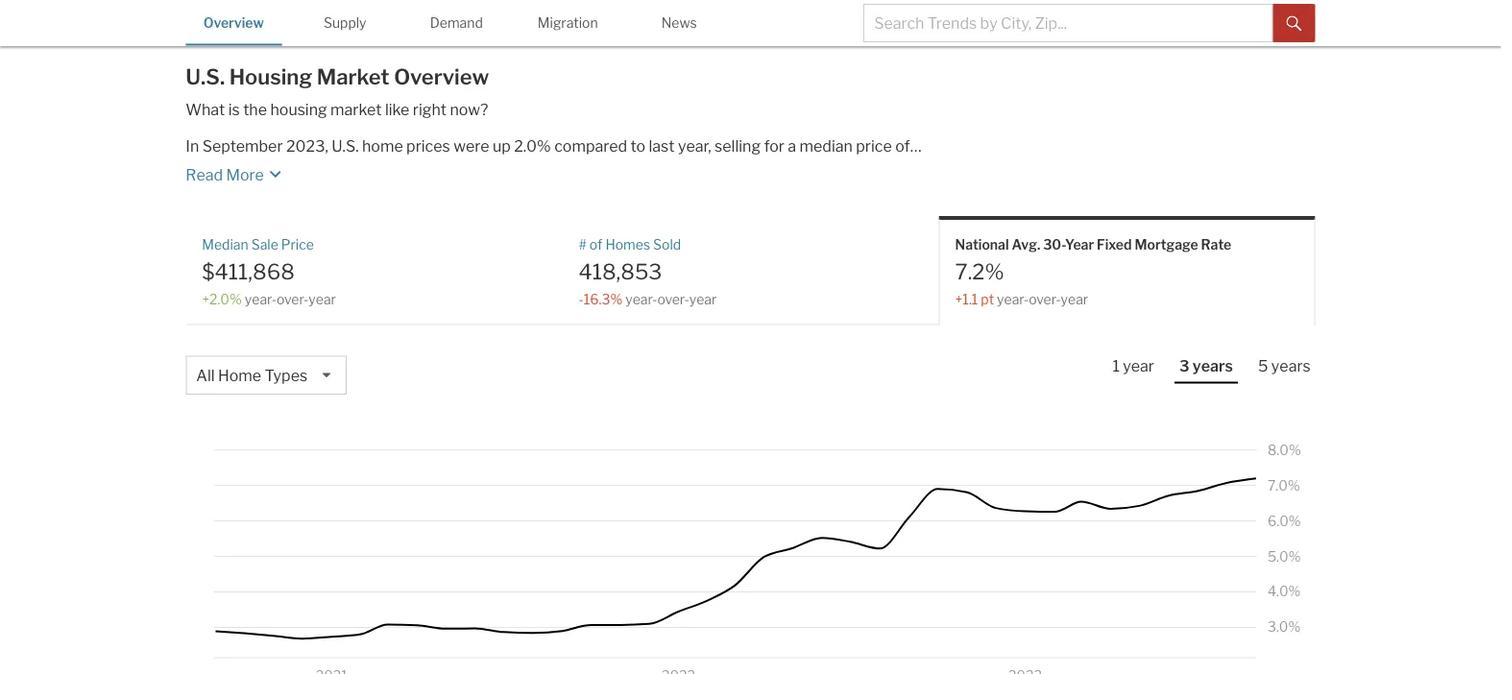 Task type: locate. For each thing, give the bounding box(es) containing it.
migration
[[538, 15, 598, 31]]

1 vertical spatial overview
[[394, 64, 489, 90]]

year-
[[245, 291, 277, 308], [626, 291, 657, 308], [997, 291, 1029, 308]]

were
[[454, 137, 489, 155]]

supply link
[[297, 0, 393, 44]]

of right '#'
[[590, 236, 603, 252]]

$411,868
[[202, 259, 295, 285]]

over-
[[277, 291, 309, 308], [657, 291, 689, 308], [1029, 291, 1061, 308]]

year inside # of homes sold 418,853 -16.3% year-over-year
[[689, 291, 717, 308]]

30-
[[1043, 236, 1065, 252]]

demand
[[430, 15, 483, 31]]

mortgage
[[1135, 236, 1199, 252]]

u.s. down what is the housing market like right now?
[[332, 137, 359, 155]]

2 horizontal spatial over-
[[1029, 291, 1061, 308]]

over- inside national avg. 30-year fixed mortgage rate 7.2% +1.1 pt year-over-year
[[1029, 291, 1061, 308]]

years for 5 years
[[1272, 357, 1311, 376]]

0 vertical spatial overview
[[203, 15, 264, 31]]

5 years
[[1258, 357, 1311, 376]]

of inside # of homes sold 418,853 -16.3% year-over-year
[[590, 236, 603, 252]]

5
[[1258, 357, 1268, 376]]

1 horizontal spatial years
[[1272, 357, 1311, 376]]

median
[[202, 236, 248, 252]]

price
[[856, 137, 892, 155]]

what
[[186, 100, 225, 119]]

median
[[800, 137, 853, 155]]

year- down 418,853
[[626, 291, 657, 308]]

1
[[1113, 357, 1120, 376]]

right
[[413, 100, 447, 119]]

u.s.
[[186, 64, 225, 90], [332, 137, 359, 155]]

1 horizontal spatial over-
[[657, 291, 689, 308]]

overview up the housing
[[203, 15, 264, 31]]

2 over- from the left
[[657, 291, 689, 308]]

2 year- from the left
[[626, 291, 657, 308]]

overview up right
[[394, 64, 489, 90]]

what is the housing market like right now?
[[186, 100, 488, 119]]

read
[[186, 165, 223, 184]]

migration link
[[520, 0, 616, 44]]

year inside median sale price $411,868 +2.0% year-over-year
[[309, 291, 336, 308]]

0 horizontal spatial over-
[[277, 291, 309, 308]]

1 horizontal spatial of
[[895, 137, 910, 155]]

1 year button
[[1108, 356, 1159, 382]]

#
[[579, 236, 587, 252]]

types
[[265, 366, 308, 385]]

to
[[631, 137, 646, 155]]

rate
[[1201, 236, 1232, 252]]

year- down "$411,868"
[[245, 291, 277, 308]]

news link
[[631, 0, 727, 44]]

now?
[[450, 100, 488, 119]]

2023,
[[286, 137, 328, 155]]

supply
[[324, 15, 367, 31]]

year- inside median sale price $411,868 +2.0% year-over-year
[[245, 291, 277, 308]]

0 horizontal spatial of
[[590, 236, 603, 252]]

compared
[[554, 137, 627, 155]]

market
[[331, 100, 382, 119]]

2 years from the left
[[1272, 357, 1311, 376]]

september
[[202, 137, 283, 155]]

all
[[196, 366, 215, 385]]

more
[[226, 165, 264, 184]]

1 horizontal spatial year-
[[626, 291, 657, 308]]

for
[[764, 137, 785, 155]]

overview link
[[186, 0, 282, 44]]

in
[[186, 137, 199, 155]]

over- down "$411,868"
[[277, 291, 309, 308]]

news
[[662, 15, 697, 31]]

year
[[309, 291, 336, 308], [689, 291, 717, 308], [1061, 291, 1089, 308], [1123, 357, 1155, 376]]

Search Trends by City, Zip... search field
[[864, 4, 1273, 42]]

3 year- from the left
[[997, 291, 1029, 308]]

years
[[1193, 357, 1233, 376], [1272, 357, 1311, 376]]

pt
[[981, 291, 994, 308]]

years right 3
[[1193, 357, 1233, 376]]

u.s. up what
[[186, 64, 225, 90]]

5 years button
[[1254, 356, 1316, 382]]

over- down 30-
[[1029, 291, 1061, 308]]

of right price
[[895, 137, 910, 155]]

1 horizontal spatial u.s.
[[332, 137, 359, 155]]

1 vertical spatial of
[[590, 236, 603, 252]]

+2.0%
[[202, 291, 242, 308]]

0 vertical spatial u.s.
[[186, 64, 225, 90]]

housing
[[270, 100, 327, 119]]

2.0%
[[514, 137, 551, 155]]

all home types
[[196, 366, 308, 385]]

median sale price $411,868 +2.0% year-over-year
[[202, 236, 336, 308]]

3 over- from the left
[[1029, 291, 1061, 308]]

the
[[243, 100, 267, 119]]

of
[[895, 137, 910, 155], [590, 236, 603, 252]]

1 vertical spatial u.s.
[[332, 137, 359, 155]]

0 horizontal spatial year-
[[245, 291, 277, 308]]

0 horizontal spatial years
[[1193, 357, 1233, 376]]

years right the 5
[[1272, 357, 1311, 376]]

1 horizontal spatial overview
[[394, 64, 489, 90]]

avg.
[[1012, 236, 1041, 252]]

overview
[[203, 15, 264, 31], [394, 64, 489, 90]]

1 years from the left
[[1193, 357, 1233, 376]]

prices
[[406, 137, 450, 155]]

2 horizontal spatial year-
[[997, 291, 1029, 308]]

sale
[[251, 236, 278, 252]]

0 vertical spatial of
[[895, 137, 910, 155]]

fixed
[[1097, 236, 1132, 252]]

up
[[493, 137, 511, 155]]

3 years button
[[1175, 356, 1238, 384]]

over- down sold
[[657, 291, 689, 308]]

1 over- from the left
[[277, 291, 309, 308]]

year- right pt
[[997, 291, 1029, 308]]

1 year- from the left
[[245, 291, 277, 308]]



Task type: vqa. For each thing, say whether or not it's contained in the screenshot.
National
yes



Task type: describe. For each thing, give the bounding box(es) containing it.
3
[[1180, 357, 1190, 376]]

0 horizontal spatial u.s.
[[186, 64, 225, 90]]

7.2%
[[955, 259, 1004, 285]]

home
[[362, 137, 403, 155]]

…
[[910, 137, 922, 155]]

housing
[[229, 64, 312, 90]]

# of homes sold 418,853 -16.3% year-over-year
[[579, 236, 717, 308]]

year- inside national avg. 30-year fixed mortgage rate 7.2% +1.1 pt year-over-year
[[997, 291, 1029, 308]]

year inside button
[[1123, 357, 1155, 376]]

price
[[281, 236, 314, 252]]

years for 3 years
[[1193, 357, 1233, 376]]

year,
[[678, 137, 711, 155]]

last
[[649, 137, 675, 155]]

over- inside median sale price $411,868 +2.0% year-over-year
[[277, 291, 309, 308]]

is
[[228, 100, 240, 119]]

over- inside # of homes sold 418,853 -16.3% year-over-year
[[657, 291, 689, 308]]

a
[[788, 137, 796, 155]]

418,853
[[579, 259, 662, 285]]

0 horizontal spatial overview
[[203, 15, 264, 31]]

submit search image
[[1287, 16, 1302, 31]]

3 years
[[1180, 357, 1233, 376]]

+1.1
[[955, 291, 978, 308]]

year inside national avg. 30-year fixed mortgage rate 7.2% +1.1 pt year-over-year
[[1061, 291, 1089, 308]]

sold
[[653, 236, 681, 252]]

read more link
[[186, 157, 977, 186]]

-
[[579, 291, 584, 308]]

like
[[385, 100, 410, 119]]

demand link
[[409, 0, 505, 44]]

1 year
[[1113, 357, 1155, 376]]

home
[[218, 366, 261, 385]]

year- inside # of homes sold 418,853 -16.3% year-over-year
[[626, 291, 657, 308]]

national avg. 30-year fixed mortgage rate 7.2% +1.1 pt year-over-year
[[955, 236, 1232, 308]]

read more
[[186, 165, 264, 184]]

u.s. housing market overview
[[186, 64, 489, 90]]

16.3%
[[584, 291, 623, 308]]

year
[[1065, 236, 1094, 252]]

national
[[955, 236, 1009, 252]]

selling
[[715, 137, 761, 155]]

in september 2023, u.s. home prices were up 2.0% compared to last year, selling for a median price of …
[[186, 137, 922, 155]]

homes
[[606, 236, 650, 252]]

market
[[317, 64, 390, 90]]



